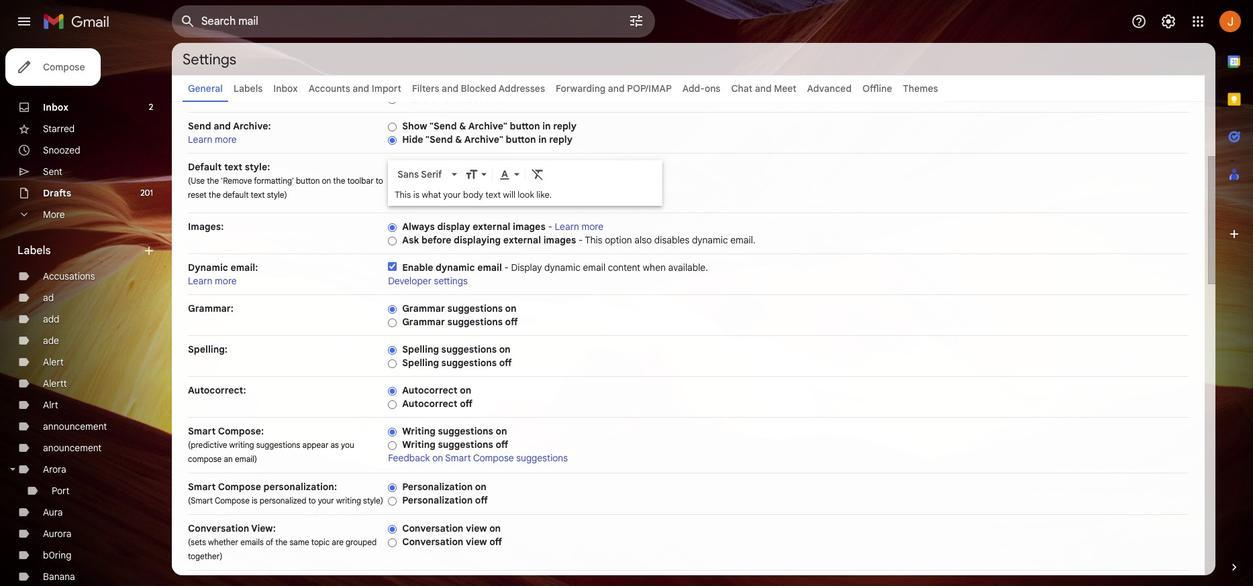 Task type: locate. For each thing, give the bounding box(es) containing it.
1 vertical spatial spelling
[[402, 357, 439, 369]]

dynamic email: learn more
[[188, 262, 258, 287]]

default text style: (use the 'remove formatting' button on the toolbar to reset the default text style)
[[188, 161, 383, 200]]

1 vertical spatial -
[[579, 234, 583, 246]]

"send right show
[[430, 120, 457, 132]]

announcement
[[43, 421, 107, 433]]

0 vertical spatial learn
[[188, 134, 213, 146]]

2 vertical spatial learn
[[188, 275, 213, 287]]

compose
[[43, 61, 85, 73], [473, 452, 514, 465], [218, 481, 261, 493], [215, 496, 250, 506]]

style:
[[245, 161, 270, 173]]

images up enable dynamic email - display dynamic email content when available. developer settings
[[544, 234, 576, 246]]

display
[[437, 221, 470, 233]]

None checkbox
[[388, 262, 397, 271]]

archive" for hide
[[464, 134, 504, 146]]

text up "'remove" in the left of the page
[[224, 161, 242, 173]]

conversation up "whether"
[[188, 523, 249, 535]]

this left option
[[585, 234, 603, 246]]

off down the conversation view on
[[490, 536, 502, 548]]

on down display
[[505, 303, 517, 315]]

and left import
[[353, 83, 369, 95]]

sans serif option
[[395, 168, 449, 181]]

0 horizontal spatial inbox link
[[43, 101, 68, 113]]

enable dynamic email - display dynamic email content when available. developer settings
[[388, 262, 708, 287]]

labels up archive:
[[234, 83, 263, 95]]

compose
[[188, 455, 222, 465]]

compose down gmail image
[[43, 61, 85, 73]]

1 email from the left
[[477, 262, 502, 274]]

and inside send and archive: learn more
[[214, 120, 231, 132]]

starred link
[[43, 123, 75, 135]]

smart for smart compose personalization:
[[188, 481, 216, 493]]

1 vertical spatial &
[[455, 134, 462, 146]]

writing inside smart compose personalization: (smart compose is personalized to your writing style)
[[336, 496, 361, 506]]

is left what
[[413, 189, 420, 201]]

sent
[[43, 166, 62, 178]]

more up ask before displaying external images - this option also disables dynamic email. on the top of the page
[[582, 221, 604, 233]]

1 writing from the top
[[402, 426, 436, 438]]

more
[[215, 134, 237, 146], [582, 221, 604, 233], [215, 275, 237, 287]]

writing up the feedback
[[402, 439, 436, 451]]

2 vertical spatial -
[[505, 262, 509, 274]]

1 vertical spatial inbox link
[[43, 101, 68, 113]]

smart inside smart compose personalization: (smart compose is personalized to your writing style)
[[188, 481, 216, 493]]

1 vertical spatial grammar
[[402, 316, 445, 328]]

dynamic up settings at the left of the page
[[436, 262, 475, 274]]

archive" down show "send & archive" button in reply
[[464, 134, 504, 146]]

2 grammar from the top
[[402, 316, 445, 328]]

1 vertical spatial autocorrect
[[402, 398, 458, 410]]

writing right writing suggestions on radio
[[402, 426, 436, 438]]

developer
[[388, 275, 432, 287]]

off down grammar suggestions on on the left
[[505, 316, 518, 328]]

1 autocorrect from the top
[[402, 385, 458, 397]]

0 vertical spatial to
[[376, 176, 383, 186]]

smart
[[188, 426, 216, 438], [445, 452, 471, 465], [188, 481, 216, 493]]

(use
[[188, 176, 205, 186]]

1 vertical spatial personalization
[[402, 495, 473, 507]]

archive" up hide "send & archive" button in reply
[[468, 120, 508, 132]]

off down the personalization on
[[475, 495, 488, 507]]

1 vertical spatial view
[[466, 536, 487, 548]]

1 vertical spatial to
[[308, 496, 316, 506]]

search mail image
[[176, 9, 200, 34]]

disables
[[654, 234, 690, 246]]

emails
[[240, 538, 264, 548]]

dynamic
[[692, 234, 728, 246], [436, 262, 475, 274], [545, 262, 581, 274]]

external up displaying
[[473, 221, 511, 233]]

and left pop/imap
[[608, 83, 625, 95]]

personalized
[[260, 496, 306, 506]]

2 vertical spatial smart
[[188, 481, 216, 493]]

& up hide "send & archive" button in reply
[[459, 120, 466, 132]]

autocorrect:
[[188, 385, 246, 397]]

1 vertical spatial writing
[[402, 439, 436, 451]]

writing for writing suggestions off
[[402, 439, 436, 451]]

advanced link
[[807, 83, 852, 95]]

inbox
[[273, 83, 298, 95], [43, 101, 68, 113]]

2 vertical spatial button
[[296, 176, 320, 186]]

like.
[[537, 189, 552, 201]]

the
[[207, 176, 219, 186], [333, 176, 345, 186], [209, 190, 221, 200], [275, 538, 288, 548]]

chat
[[731, 83, 753, 95]]

Personalization off radio
[[388, 497, 397, 507]]

0 horizontal spatial text
[[224, 161, 242, 173]]

0 vertical spatial writing
[[402, 426, 436, 438]]

archive:
[[233, 120, 271, 132]]

learn more link down send
[[188, 134, 237, 146]]

ad
[[43, 292, 54, 304]]

spelling right 'spelling suggestions on' option
[[402, 344, 439, 356]]

- left display
[[505, 262, 509, 274]]

Writing suggestions off radio
[[388, 441, 397, 451]]

email down displaying
[[477, 262, 502, 274]]

your down personalization: on the bottom left of the page
[[318, 496, 334, 506]]

suggestions for spelling suggestions off
[[441, 357, 497, 369]]

autocorrect off
[[402, 398, 473, 410]]

reply down forwarding
[[553, 120, 577, 132]]

dynamic down ask before displaying external images - this option also disables dynamic email. on the top of the page
[[545, 262, 581, 274]]

your inside smart compose personalization: (smart compose is personalized to your writing style)
[[318, 496, 334, 506]]

button for hide "send & archive" button in reply
[[506, 134, 536, 146]]

2 writing from the top
[[402, 439, 436, 451]]

Autocorrect on radio
[[388, 387, 397, 397]]

&
[[459, 120, 466, 132], [455, 134, 462, 146]]

archive" for show
[[468, 120, 508, 132]]

1 vertical spatial labels
[[17, 244, 51, 258]]

aura link
[[43, 507, 63, 519]]

style)
[[267, 190, 287, 200], [363, 496, 383, 506]]

autocorrect
[[402, 385, 458, 397], [402, 398, 458, 410]]

& down show "send & archive" button in reply
[[455, 134, 462, 146]]

off down spelling suggestions on
[[499, 357, 512, 369]]

2 spelling from the top
[[402, 357, 439, 369]]

button
[[510, 120, 540, 132], [506, 134, 536, 146], [296, 176, 320, 186]]

addresses
[[499, 83, 545, 95]]

spelling:
[[188, 344, 228, 356]]

smart up (smart
[[188, 481, 216, 493]]

- up ask before displaying external images - this option also disables dynamic email. on the top of the page
[[548, 221, 552, 233]]

anouncement
[[43, 442, 102, 455]]

personalization
[[402, 481, 473, 493], [402, 495, 473, 507]]

1 vertical spatial more
[[582, 221, 604, 233]]

you
[[341, 440, 354, 450]]

autocorrect down autocorrect on
[[402, 398, 458, 410]]

Hide "Send & Archive" button in reply radio
[[388, 135, 397, 146]]

0 vertical spatial learn more link
[[188, 134, 237, 146]]

settings image
[[1161, 13, 1177, 30]]

1 vertical spatial style)
[[363, 496, 383, 506]]

labels for labels 'link'
[[234, 83, 263, 95]]

1 grammar from the top
[[402, 303, 445, 315]]

1 view from the top
[[466, 523, 487, 535]]

0 horizontal spatial this
[[395, 189, 411, 201]]

1 vertical spatial button
[[506, 134, 536, 146]]

"send right hide
[[426, 134, 453, 146]]

dynamic
[[188, 262, 228, 274]]

1 horizontal spatial writing
[[336, 496, 361, 506]]

to inside smart compose personalization: (smart compose is personalized to your writing style)
[[308, 496, 316, 506]]

on down writing suggestions off
[[432, 452, 443, 465]]

2 vertical spatial learn more link
[[188, 275, 237, 287]]

also
[[635, 234, 652, 246]]

to right toolbar
[[376, 176, 383, 186]]

tab list
[[1216, 43, 1253, 538]]

0 vertical spatial inbox link
[[273, 83, 298, 95]]

0 horizontal spatial email
[[477, 262, 502, 274]]

off for grammar suggestions on
[[505, 316, 518, 328]]

labels for labels heading at left
[[17, 244, 51, 258]]

grammar for grammar suggestions on
[[402, 303, 445, 315]]

on up conversation view off
[[490, 523, 501, 535]]

autocorrect up autocorrect off
[[402, 385, 458, 397]]

0 horizontal spatial writing
[[229, 440, 254, 450]]

text down formatting'
[[251, 190, 265, 200]]

learn more link down dynamic
[[188, 275, 237, 287]]

is left personalized
[[252, 496, 258, 506]]

in for show "send & archive" button in reply
[[543, 120, 551, 132]]

spelling right spelling suggestions off radio
[[402, 357, 439, 369]]

view down the conversation view on
[[466, 536, 487, 548]]

grammar down developer settings link
[[402, 303, 445, 315]]

0 vertical spatial writing
[[229, 440, 254, 450]]

grammar:
[[188, 303, 234, 315]]

conversation for conversation view: (sets whether emails of the same topic are grouped together)
[[188, 523, 249, 535]]

- left option
[[579, 234, 583, 246]]

spelling suggestions on
[[402, 344, 511, 356]]

0 vertical spatial button
[[510, 120, 540, 132]]

writing
[[229, 440, 254, 450], [336, 496, 361, 506]]

and for pop/imap
[[608, 83, 625, 95]]

0 vertical spatial external
[[473, 221, 511, 233]]

dynamic left email.
[[692, 234, 728, 246]]

alert
[[43, 356, 64, 369]]

formatting options toolbar
[[392, 162, 659, 187]]

1 vertical spatial your
[[318, 496, 334, 506]]

1 vertical spatial writing
[[336, 496, 361, 506]]

send
[[188, 120, 211, 132]]

learn down dynamic
[[188, 275, 213, 287]]

smart down writing suggestions off
[[445, 452, 471, 465]]

email
[[477, 262, 502, 274], [583, 262, 606, 274]]

2 autocorrect from the top
[[402, 398, 458, 410]]

alert link
[[43, 356, 64, 369]]

1 horizontal spatial is
[[413, 189, 420, 201]]

1 personalization from the top
[[402, 481, 473, 493]]

inbox inside labels navigation
[[43, 101, 68, 113]]

labels link
[[234, 83, 263, 95]]

labels
[[234, 83, 263, 95], [17, 244, 51, 258]]

more down archive:
[[215, 134, 237, 146]]

more down dynamic
[[215, 275, 237, 287]]

2 personalization from the top
[[402, 495, 473, 507]]

2 view from the top
[[466, 536, 487, 548]]

0 vertical spatial spelling
[[402, 344, 439, 356]]

suggestions for grammar suggestions off
[[447, 316, 503, 328]]

email:
[[231, 262, 258, 274]]

0 vertical spatial archive"
[[468, 120, 508, 132]]

main menu image
[[16, 13, 32, 30]]

off
[[505, 316, 518, 328], [499, 357, 512, 369], [460, 398, 473, 410], [496, 439, 508, 451], [475, 495, 488, 507], [490, 536, 502, 548]]

images:
[[188, 221, 224, 233]]

settings
[[434, 275, 468, 287]]

the right of
[[275, 538, 288, 548]]

0 vertical spatial more
[[215, 134, 237, 146]]

compose button
[[5, 48, 101, 86]]

external down always display external images - learn more
[[503, 234, 541, 246]]

None search field
[[172, 5, 655, 38]]

1 horizontal spatial -
[[548, 221, 552, 233]]

0 vertical spatial reply
[[553, 120, 577, 132]]

writing up are
[[336, 496, 361, 506]]

reply up the formatting options toolbar
[[549, 134, 573, 146]]

reply for show "send & archive" button in reply
[[553, 120, 577, 132]]

0 horizontal spatial dynamic
[[436, 262, 475, 274]]

inbox right labels 'link'
[[273, 83, 298, 95]]

to down personalization: on the bottom left of the page
[[308, 496, 316, 506]]

1 vertical spatial is
[[252, 496, 258, 506]]

email left the content
[[583, 262, 606, 274]]

suggestions inside smart compose: (predictive writing suggestions appear as you compose an email)
[[256, 440, 300, 450]]

0 vertical spatial view
[[466, 523, 487, 535]]

and right chat at the right top of page
[[755, 83, 772, 95]]

view up conversation view off
[[466, 523, 487, 535]]

accounts
[[309, 83, 350, 95]]

this down sans
[[395, 189, 411, 201]]

learn more link for and
[[188, 134, 237, 146]]

conversation inside the conversation view: (sets whether emails of the same topic are grouped together)
[[188, 523, 249, 535]]

inbox link right labels 'link'
[[273, 83, 298, 95]]

personalization down the personalization on
[[402, 495, 473, 507]]

labels navigation
[[0, 43, 172, 587]]

conversation up conversation view off
[[402, 523, 464, 535]]

& for hide
[[455, 134, 462, 146]]

style) left personalization off radio
[[363, 496, 383, 506]]

learn up ask before displaying external images - this option also disables dynamic email. on the top of the page
[[555, 221, 579, 233]]

(smart
[[188, 496, 213, 506]]

spelling
[[402, 344, 439, 356], [402, 357, 439, 369]]

actions
[[468, 93, 501, 105]]

and right send
[[214, 120, 231, 132]]

0 horizontal spatial your
[[318, 496, 334, 506]]

your right what
[[443, 189, 461, 201]]

1 vertical spatial in
[[539, 134, 547, 146]]

smart inside smart compose: (predictive writing suggestions appear as you compose an email)
[[188, 426, 216, 438]]

add-
[[683, 83, 705, 95]]

1 horizontal spatial this
[[585, 234, 603, 246]]

0 horizontal spatial to
[[308, 496, 316, 506]]

sans serif
[[398, 169, 442, 181]]

off up feedback on smart compose suggestions
[[496, 439, 508, 451]]

0 vertical spatial is
[[413, 189, 420, 201]]

0 vertical spatial personalization
[[402, 481, 473, 493]]

more inside send and archive: learn more
[[215, 134, 237, 146]]

your
[[443, 189, 461, 201], [318, 496, 334, 506]]

learn more link up ask before displaying external images - this option also disables dynamic email. on the top of the page
[[555, 221, 604, 233]]

2 horizontal spatial text
[[486, 189, 501, 201]]

Autocorrect off radio
[[388, 400, 397, 410]]

0 horizontal spatial is
[[252, 496, 258, 506]]

writing down compose:
[[229, 440, 254, 450]]

0 horizontal spatial labels
[[17, 244, 51, 258]]

inbox link up the starred link
[[43, 101, 68, 113]]

1 vertical spatial reply
[[549, 134, 573, 146]]

1 vertical spatial "send
[[426, 134, 453, 146]]

2 vertical spatial more
[[215, 275, 237, 287]]

images down look
[[513, 221, 546, 233]]

the down default
[[207, 176, 219, 186]]

reset
[[188, 190, 207, 200]]

personalization up personalization off
[[402, 481, 473, 493]]

inbox up the starred link
[[43, 101, 68, 113]]

suggestions for writing suggestions off
[[438, 439, 493, 451]]

writing inside smart compose: (predictive writing suggestions appear as you compose an email)
[[229, 440, 254, 450]]

1 spelling from the top
[[402, 344, 439, 356]]

1 vertical spatial inbox
[[43, 101, 68, 113]]

0 vertical spatial "send
[[430, 120, 457, 132]]

1 horizontal spatial your
[[443, 189, 461, 201]]

compose inside button
[[43, 61, 85, 73]]

view
[[466, 523, 487, 535], [466, 536, 487, 548]]

reply for hide "send & archive" button in reply
[[549, 134, 573, 146]]

Conversation view off radio
[[388, 538, 397, 548]]

0 horizontal spatial style)
[[267, 190, 287, 200]]

filters and blocked addresses
[[412, 83, 545, 95]]

spelling suggestions off
[[402, 357, 512, 369]]

Grammar suggestions on radio
[[388, 305, 397, 315]]

1 horizontal spatial inbox
[[273, 83, 298, 95]]

learn
[[188, 134, 213, 146], [555, 221, 579, 233], [188, 275, 213, 287]]

0 vertical spatial autocorrect
[[402, 385, 458, 397]]

and right filters
[[442, 83, 459, 95]]

0 vertical spatial labels
[[234, 83, 263, 95]]

0 horizontal spatial inbox
[[43, 101, 68, 113]]

button right formatting'
[[296, 176, 320, 186]]

to
[[376, 176, 383, 186], [308, 496, 316, 506]]

'remove
[[221, 176, 252, 186]]

0 vertical spatial style)
[[267, 190, 287, 200]]

0 vertical spatial grammar
[[402, 303, 445, 315]]

external
[[473, 221, 511, 233], [503, 234, 541, 246]]

on left toolbar
[[322, 176, 331, 186]]

drafts
[[43, 187, 71, 199]]

0 horizontal spatial -
[[505, 262, 509, 274]]

0 vertical spatial &
[[459, 120, 466, 132]]

off for conversation view on
[[490, 536, 502, 548]]

conversation down the conversation view on
[[402, 536, 464, 548]]

0 vertical spatial in
[[543, 120, 551, 132]]

offline
[[863, 83, 892, 95]]

Search mail text field
[[201, 15, 591, 28]]

labels inside navigation
[[17, 244, 51, 258]]

on down feedback on smart compose suggestions
[[475, 481, 487, 493]]

topic
[[311, 538, 330, 548]]

1 horizontal spatial style)
[[363, 496, 383, 506]]

smart up (predictive
[[188, 426, 216, 438]]

button down addresses
[[510, 120, 540, 132]]

in up remove formatting ‪(⌘\)‬ icon
[[539, 134, 547, 146]]

learn down send
[[188, 134, 213, 146]]

alertt link
[[43, 378, 67, 390]]

button down show "send & archive" button in reply
[[506, 134, 536, 146]]

suggestions for spelling suggestions on
[[441, 344, 497, 356]]

1 horizontal spatial labels
[[234, 83, 263, 95]]

1 vertical spatial archive"
[[464, 134, 504, 146]]

text left will on the left top of page
[[486, 189, 501, 201]]

1 horizontal spatial to
[[376, 176, 383, 186]]

developer settings link
[[388, 275, 468, 287]]

grammar right grammar suggestions off option
[[402, 316, 445, 328]]

style) down formatting'
[[267, 190, 287, 200]]

0 vertical spatial smart
[[188, 426, 216, 438]]

in down addresses
[[543, 120, 551, 132]]

text
[[224, 161, 242, 173], [486, 189, 501, 201], [251, 190, 265, 200]]

anouncement link
[[43, 442, 102, 455]]

images
[[513, 221, 546, 233], [544, 234, 576, 246]]

1 horizontal spatial email
[[583, 262, 606, 274]]

default
[[188, 161, 222, 173]]

2 horizontal spatial -
[[579, 234, 583, 246]]

labels down "more"
[[17, 244, 51, 258]]



Task type: vqa. For each thing, say whether or not it's contained in the screenshot.
style) inside the Default text style: (Use the 'Remove formatting' button on the toolbar to reset the default text style)
yes



Task type: describe. For each thing, give the bounding box(es) containing it.
smart for smart compose:
[[188, 426, 216, 438]]

is inside smart compose personalization: (smart compose is personalized to your writing style)
[[252, 496, 258, 506]]

personalization:
[[264, 481, 337, 493]]

starred
[[43, 123, 75, 135]]

grammar suggestions off
[[402, 316, 518, 328]]

disable hover actions
[[402, 93, 501, 105]]

compose:
[[218, 426, 264, 438]]

hide "send & archive" button in reply
[[402, 134, 573, 146]]

1 horizontal spatial inbox link
[[273, 83, 298, 95]]

filters and blocked addresses link
[[412, 83, 545, 95]]

hide
[[402, 134, 423, 146]]

available.
[[668, 262, 708, 274]]

& for show
[[459, 120, 466, 132]]

conversation for conversation view on
[[402, 523, 464, 535]]

general
[[188, 83, 223, 95]]

autocorrect for autocorrect off
[[402, 398, 458, 410]]

learn more link for email:
[[188, 275, 237, 287]]

in for hide "send & archive" button in reply
[[539, 134, 547, 146]]

aurora link
[[43, 528, 71, 540]]

learn inside send and archive: learn more
[[188, 134, 213, 146]]

ons
[[705, 83, 721, 95]]

and for blocked
[[442, 83, 459, 95]]

look
[[518, 189, 534, 201]]

style) inside default text style: (use the 'remove formatting' button on the toolbar to reset the default text style)
[[267, 190, 287, 200]]

alrt
[[43, 399, 58, 412]]

1 vertical spatial learn more link
[[555, 221, 604, 233]]

accounts and import link
[[309, 83, 401, 95]]

accusations link
[[43, 271, 95, 283]]

on down spelling suggestions off
[[460, 385, 471, 397]]

Spelling suggestions on radio
[[388, 346, 397, 356]]

conversation for conversation view off
[[402, 536, 464, 548]]

feedback
[[388, 452, 430, 465]]

learn inside dynamic email: learn more
[[188, 275, 213, 287]]

sent link
[[43, 166, 62, 178]]

b0ring link
[[43, 550, 71, 562]]

email.
[[731, 234, 756, 246]]

this is what your body text will look like.
[[395, 189, 552, 201]]

writing suggestions off
[[402, 439, 508, 451]]

drafts link
[[43, 187, 71, 199]]

arora
[[43, 464, 66, 476]]

smart compose: (predictive writing suggestions appear as you compose an email)
[[188, 426, 354, 465]]

(predictive
[[188, 440, 227, 450]]

0 vertical spatial your
[[443, 189, 461, 201]]

an
[[224, 455, 233, 465]]

conversation view on
[[402, 523, 501, 535]]

feedback on smart compose suggestions link
[[388, 452, 568, 465]]

snoozed
[[43, 144, 80, 156]]

grammar suggestions on
[[402, 303, 517, 315]]

filters
[[412, 83, 439, 95]]

2 email from the left
[[583, 262, 606, 274]]

off for writing suggestions on
[[496, 439, 508, 451]]

show
[[402, 120, 427, 132]]

aura
[[43, 507, 63, 519]]

settings
[[183, 50, 236, 68]]

content
[[608, 262, 641, 274]]

before
[[422, 234, 451, 246]]

remove formatting ‪(⌘\)‬ image
[[531, 168, 545, 181]]

suggestions for grammar suggestions on
[[447, 303, 503, 315]]

to inside default text style: (use the 'remove formatting' button on the toolbar to reset the default text style)
[[376, 176, 383, 186]]

chat and meet link
[[731, 83, 797, 95]]

of
[[266, 538, 273, 548]]

as
[[331, 440, 339, 450]]

feedback on smart compose suggestions
[[388, 452, 568, 465]]

are
[[332, 538, 344, 548]]

"send for show
[[430, 120, 457, 132]]

suggestions for writing suggestions on
[[438, 426, 493, 438]]

style) inside smart compose personalization: (smart compose is personalized to your writing style)
[[363, 496, 383, 506]]

1 vertical spatial external
[[503, 234, 541, 246]]

201
[[140, 188, 153, 198]]

forwarding
[[556, 83, 606, 95]]

spelling for spelling suggestions off
[[402, 357, 439, 369]]

Writing suggestions on radio
[[388, 428, 397, 438]]

spelling for spelling suggestions on
[[402, 344, 439, 356]]

port
[[52, 485, 70, 497]]

ade
[[43, 335, 59, 347]]

grammar for grammar suggestions off
[[402, 316, 445, 328]]

show "send & archive" button in reply
[[402, 120, 577, 132]]

same
[[290, 538, 309, 548]]

and for archive:
[[214, 120, 231, 132]]

2 horizontal spatial dynamic
[[692, 234, 728, 246]]

1 horizontal spatial dynamic
[[545, 262, 581, 274]]

support image
[[1131, 13, 1147, 30]]

toolbar
[[347, 176, 374, 186]]

compose down email)
[[218, 481, 261, 493]]

button for show "send & archive" button in reply
[[510, 120, 540, 132]]

personalization for personalization off
[[402, 495, 473, 507]]

displaying
[[454, 234, 501, 246]]

aurora
[[43, 528, 71, 540]]

"send for hide
[[426, 134, 453, 146]]

ask before displaying external images - this option also disables dynamic email.
[[402, 234, 756, 246]]

Grammar suggestions off radio
[[388, 318, 397, 328]]

snoozed link
[[43, 144, 80, 156]]

the right reset
[[209, 190, 221, 200]]

view for off
[[466, 536, 487, 548]]

ask
[[402, 234, 419, 246]]

accounts and import
[[309, 83, 401, 95]]

general link
[[188, 83, 223, 95]]

and for meet
[[755, 83, 772, 95]]

banana
[[43, 571, 75, 583]]

button inside default text style: (use the 'remove formatting' button on the toolbar to reset the default text style)
[[296, 176, 320, 186]]

Personalization on radio
[[388, 483, 397, 493]]

autocorrect on
[[402, 385, 471, 397]]

the left toolbar
[[333, 176, 345, 186]]

writing for writing suggestions on
[[402, 426, 436, 438]]

blocked
[[461, 83, 497, 95]]

advanced search options image
[[623, 7, 650, 34]]

Spelling suggestions off radio
[[388, 359, 397, 369]]

always display external images - learn more
[[402, 221, 604, 233]]

Disable hover actions radio
[[388, 95, 397, 105]]

body
[[463, 189, 483, 201]]

autocorrect for autocorrect on
[[402, 385, 458, 397]]

1 horizontal spatial text
[[251, 190, 265, 200]]

personalization for personalization on
[[402, 481, 473, 493]]

alrt link
[[43, 399, 58, 412]]

1 vertical spatial smart
[[445, 452, 471, 465]]

enable
[[402, 262, 433, 274]]

(sets
[[188, 538, 206, 548]]

option
[[605, 234, 632, 246]]

themes link
[[903, 83, 938, 95]]

forwarding and pop/imap link
[[556, 83, 672, 95]]

compose down writing suggestions off
[[473, 452, 514, 465]]

formatting'
[[254, 176, 294, 186]]

1 vertical spatial learn
[[555, 221, 579, 233]]

display
[[511, 262, 542, 274]]

compose right (smart
[[215, 496, 250, 506]]

- inside enable dynamic email - display dynamic email content when available. developer settings
[[505, 262, 509, 274]]

0 vertical spatial inbox
[[273, 83, 298, 95]]

send and archive: learn more
[[188, 120, 271, 146]]

view for on
[[466, 523, 487, 535]]

serif
[[421, 169, 442, 181]]

Ask before displaying external images radio
[[388, 236, 397, 246]]

1 vertical spatial images
[[544, 234, 576, 246]]

on up spelling suggestions off
[[499, 344, 511, 356]]

and for import
[[353, 83, 369, 95]]

more inside dynamic email: learn more
[[215, 275, 237, 287]]

ad link
[[43, 292, 54, 304]]

the inside the conversation view: (sets whether emails of the same topic are grouped together)
[[275, 538, 288, 548]]

on inside default text style: (use the 'remove formatting' button on the toolbar to reset the default text style)
[[322, 176, 331, 186]]

on up feedback on smart compose suggestions
[[496, 426, 507, 438]]

Show "Send & Archive" button in reply radio
[[388, 122, 397, 132]]

off up the writing suggestions on at the left of the page
[[460, 398, 473, 410]]

gmail image
[[43, 8, 116, 35]]

off for spelling suggestions on
[[499, 357, 512, 369]]

pop/imap
[[627, 83, 672, 95]]

0 vertical spatial -
[[548, 221, 552, 233]]

0 vertical spatial this
[[395, 189, 411, 201]]

1 vertical spatial this
[[585, 234, 603, 246]]

offline link
[[863, 83, 892, 95]]

when
[[643, 262, 666, 274]]

0 vertical spatial images
[[513, 221, 546, 233]]

Conversation view on radio
[[388, 525, 397, 535]]

more
[[43, 209, 65, 221]]

Always display external images radio
[[388, 223, 397, 233]]

sans
[[398, 169, 419, 181]]

hover
[[439, 93, 465, 105]]

more button
[[0, 204, 161, 226]]

arora link
[[43, 464, 66, 476]]

labels heading
[[17, 244, 142, 258]]



